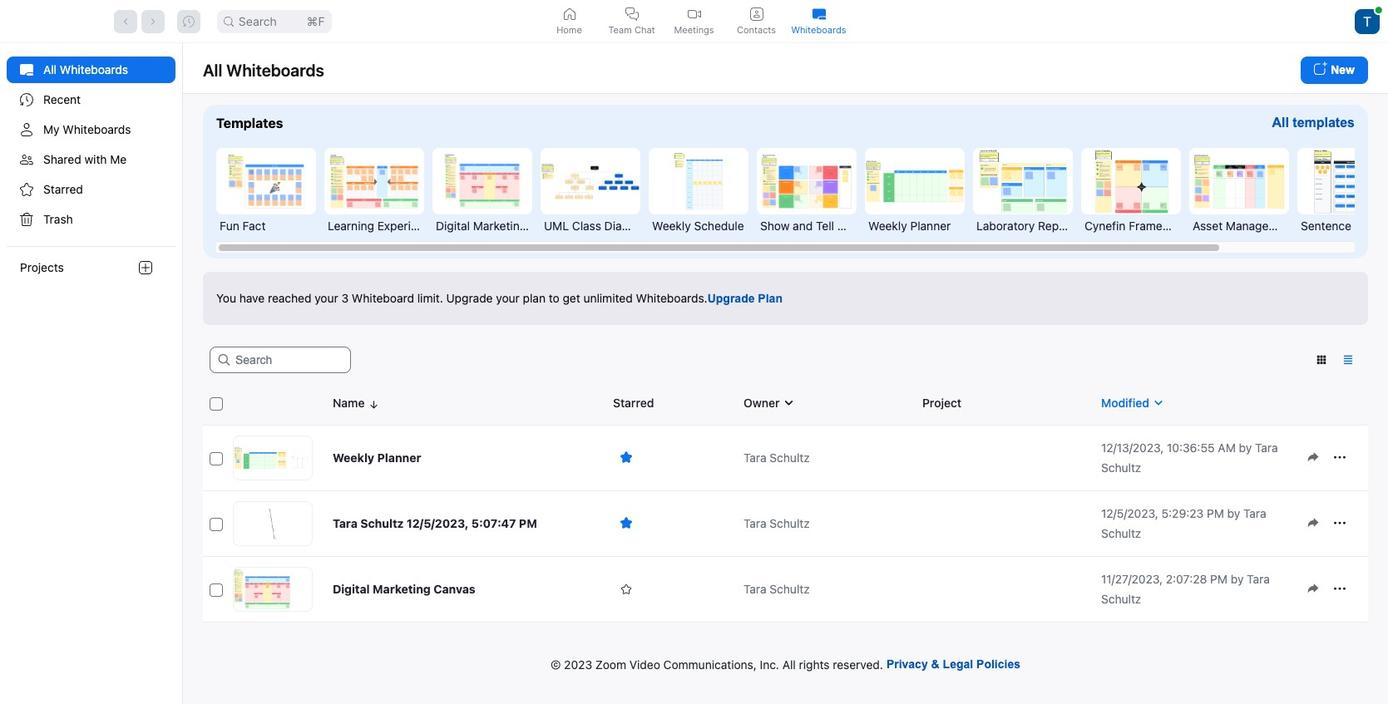 Task type: vqa. For each thing, say whether or not it's contained in the screenshot.
Chevron Left Small image
no



Task type: describe. For each thing, give the bounding box(es) containing it.
video on image
[[688, 7, 701, 20]]

team chat image
[[625, 7, 639, 20]]

chat
[[635, 24, 655, 35]]

team
[[609, 24, 632, 35]]

home button
[[538, 0, 601, 42]]

avatar image
[[1356, 9, 1381, 34]]

video on image
[[688, 7, 701, 20]]

contacts
[[737, 24, 776, 35]]

team chat
[[609, 24, 655, 35]]

team chat button
[[601, 0, 663, 42]]

meetings
[[674, 24, 714, 35]]

whiteboard small image
[[813, 7, 826, 20]]



Task type: locate. For each thing, give the bounding box(es) containing it.
magnifier image
[[224, 16, 234, 26], [224, 16, 234, 26]]

⌘f
[[307, 14, 325, 28]]

home
[[557, 24, 582, 35]]

profile contact image
[[750, 7, 764, 20], [750, 7, 764, 20]]

whiteboards button
[[788, 0, 851, 42]]

online image
[[1376, 6, 1383, 13], [1376, 6, 1383, 13]]

tab list containing home
[[538, 0, 851, 42]]

whiteboard small image
[[813, 7, 826, 20]]

search
[[239, 14, 277, 28]]

home small image
[[563, 7, 576, 20]]

team chat image
[[625, 7, 639, 20]]

tab list
[[538, 0, 851, 42]]

contacts button
[[726, 0, 788, 42]]

whiteboards
[[792, 24, 847, 35]]

meetings button
[[663, 0, 726, 42]]

home small image
[[563, 7, 576, 20]]



